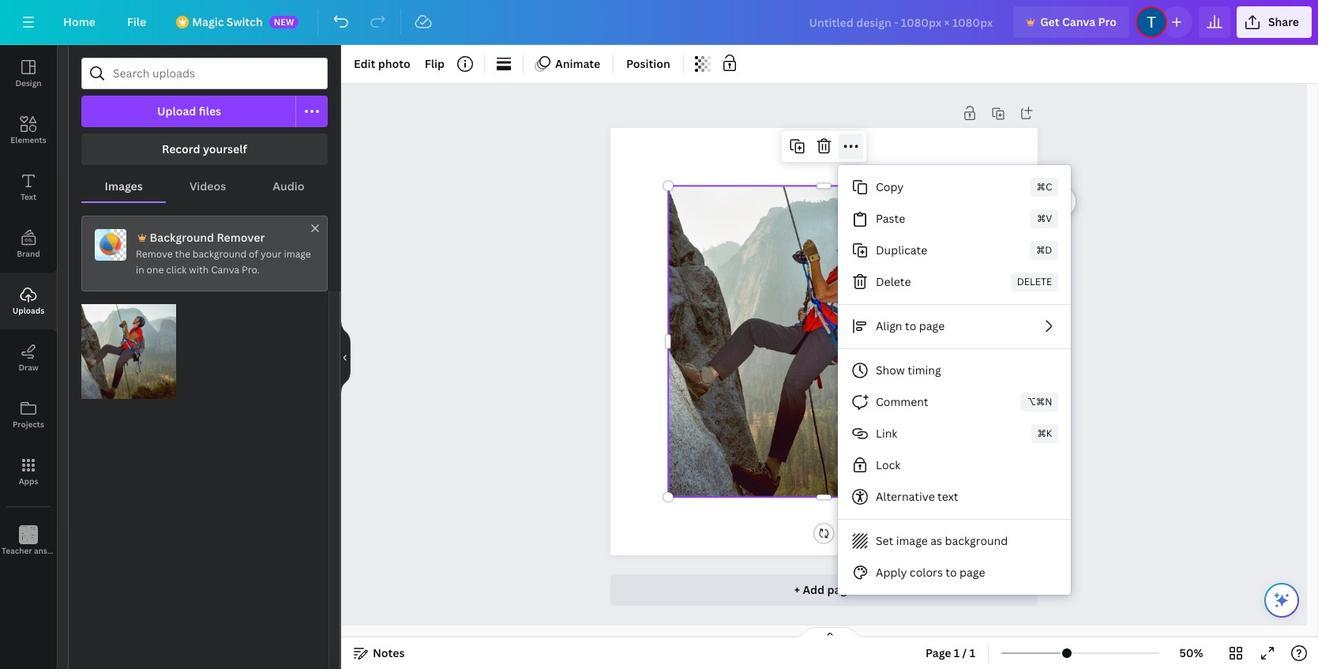 Task type: vqa. For each thing, say whether or not it's contained in the screenshot.


Task type: describe. For each thing, give the bounding box(es) containing it.
show pages image
[[792, 627, 868, 639]]

copy
[[876, 179, 904, 194]]

apply colors to page
[[876, 565, 986, 580]]

paste
[[876, 211, 906, 226]]

as
[[931, 533, 943, 548]]

background
[[150, 230, 214, 245]]

lock button
[[838, 450, 1072, 481]]

link
[[876, 426, 898, 441]]

⌘k
[[1038, 427, 1053, 440]]

alternative text button
[[838, 481, 1072, 513]]

uploads
[[13, 305, 44, 316]]

get canva pro
[[1041, 14, 1117, 29]]

page for align to page
[[920, 318, 945, 333]]

show timing
[[876, 363, 942, 378]]

teacher
[[2, 545, 32, 556]]

file
[[127, 14, 146, 29]]

page
[[926, 646, 952, 661]]

canva inside button
[[1063, 14, 1096, 29]]

to inside apply colors to page 'button'
[[946, 565, 957, 580]]

remover
[[217, 230, 265, 245]]

animate
[[556, 56, 601, 71]]

50% button
[[1167, 641, 1218, 666]]

notes button
[[348, 641, 411, 666]]

apply colors to page button
[[838, 557, 1072, 589]]

⌥⌘n
[[1028, 395, 1053, 409]]

answer
[[34, 545, 61, 556]]

elements
[[10, 134, 46, 145]]

text
[[938, 489, 959, 504]]

delete
[[876, 274, 912, 289]]

draw
[[18, 362, 38, 373]]

timing
[[908, 363, 942, 378]]

click
[[166, 263, 187, 277]]

with
[[189, 263, 209, 277]]

draw button
[[0, 330, 57, 386]]

images
[[105, 179, 143, 194]]

image inside remove the background of your image in one click with canva pro.
[[284, 247, 311, 261]]

uploads button
[[0, 273, 57, 330]]

yourself
[[203, 141, 247, 156]]

design
[[15, 77, 42, 89]]

Design title text field
[[797, 6, 1008, 38]]

delete
[[1018, 275, 1053, 288]]

set image as background button
[[838, 526, 1072, 557]]

⌘v
[[1038, 212, 1053, 225]]

share
[[1269, 14, 1300, 29]]

of
[[249, 247, 259, 261]]

+
[[795, 582, 801, 597]]

menu containing copy
[[838, 165, 1072, 595]]

upload files button
[[81, 96, 296, 127]]

alternative text
[[876, 489, 959, 504]]

canva inside remove the background of your image in one click with canva pro.
[[211, 263, 240, 277]]

lock
[[876, 458, 901, 473]]

background inside remove the background of your image in one click with canva pro.
[[193, 247, 247, 261]]

show timing button
[[838, 355, 1072, 386]]

comment
[[876, 394, 929, 409]]

remove the background of your image in one click with canva pro.
[[136, 247, 311, 277]]

edit photo
[[354, 56, 411, 71]]

pro.
[[242, 263, 260, 277]]

edit photo button
[[348, 51, 417, 77]]

page for + add page
[[828, 582, 854, 597]]

set image as background
[[876, 533, 1009, 548]]

record yourself button
[[81, 134, 328, 165]]

your
[[261, 247, 282, 261]]

50%
[[1180, 646, 1204, 661]]

elements button
[[0, 102, 57, 159]]

image inside set image as background button
[[897, 533, 928, 548]]

hide image
[[341, 319, 351, 395]]

alternative
[[876, 489, 935, 504]]

keys
[[63, 545, 80, 556]]

animate button
[[530, 51, 607, 77]]



Task type: locate. For each thing, give the bounding box(es) containing it.
remove
[[136, 247, 173, 261]]

+ add page button
[[610, 575, 1038, 606]]

+ add page
[[795, 582, 854, 597]]

flip button
[[419, 51, 451, 77]]

brand
[[17, 248, 40, 259]]

add
[[803, 582, 825, 597]]

page inside "popup button"
[[920, 318, 945, 333]]

0 vertical spatial to
[[906, 318, 917, 333]]

edit
[[354, 56, 376, 71]]

set
[[876, 533, 894, 548]]

duplicate
[[876, 243, 928, 258]]

get canva pro button
[[1014, 6, 1130, 38]]

projects button
[[0, 386, 57, 443]]

⌘c
[[1038, 180, 1053, 194]]

main menu bar
[[0, 0, 1319, 45]]

apps button
[[0, 443, 57, 500]]

1 horizontal spatial canva
[[1063, 14, 1096, 29]]

0 horizontal spatial image
[[284, 247, 311, 261]]

to right colors
[[946, 565, 957, 580]]

0 vertical spatial background
[[193, 247, 247, 261]]

design button
[[0, 45, 57, 102]]

magic
[[192, 14, 224, 29]]

1
[[955, 646, 960, 661], [970, 646, 976, 661]]

background inside set image as background button
[[946, 533, 1009, 548]]

0 vertical spatial canva
[[1063, 14, 1096, 29]]

file button
[[114, 6, 159, 38]]

page right align
[[920, 318, 945, 333]]

0 horizontal spatial page
[[828, 582, 854, 597]]

canva left pro
[[1063, 14, 1096, 29]]

colors
[[910, 565, 943, 580]]

upload files
[[157, 104, 221, 119]]

canva
[[1063, 14, 1096, 29], [211, 263, 240, 277]]

page
[[920, 318, 945, 333], [960, 565, 986, 580], [828, 582, 854, 597]]

1 horizontal spatial page
[[920, 318, 945, 333]]

record yourself
[[162, 141, 247, 156]]

group
[[81, 295, 176, 399]]

pro
[[1099, 14, 1117, 29]]

notes
[[373, 646, 405, 661]]

flip
[[425, 56, 445, 71]]

canva assistant image
[[1273, 591, 1292, 610]]

2 1 from the left
[[970, 646, 976, 661]]

1 horizontal spatial background
[[946, 533, 1009, 548]]

align to page
[[876, 318, 945, 333]]

to right align
[[906, 318, 917, 333]]

photo
[[378, 56, 411, 71]]

audio button
[[250, 171, 328, 202]]

projects
[[13, 419, 44, 430]]

to inside 'align to page' "popup button"
[[906, 318, 917, 333]]

1 horizontal spatial to
[[946, 565, 957, 580]]

0 horizontal spatial 1
[[955, 646, 960, 661]]

upload
[[157, 104, 196, 119]]

text button
[[0, 159, 57, 216]]

⌘d
[[1037, 243, 1053, 257]]

background remover
[[150, 230, 265, 245]]

home
[[63, 14, 95, 29]]

position
[[627, 56, 671, 71]]

files
[[199, 104, 221, 119]]

;
[[27, 547, 30, 557]]

image
[[284, 247, 311, 261], [897, 533, 928, 548]]

images button
[[81, 171, 166, 202]]

videos
[[190, 179, 226, 194]]

0 horizontal spatial background
[[193, 247, 247, 261]]

image right your
[[284, 247, 311, 261]]

new
[[274, 16, 294, 28]]

1 vertical spatial background
[[946, 533, 1009, 548]]

to
[[906, 318, 917, 333], [946, 565, 957, 580]]

align to page button
[[838, 311, 1072, 342]]

background up apply colors to page 'button'
[[946, 533, 1009, 548]]

teacher answer keys
[[2, 545, 80, 556]]

1 left /
[[955, 646, 960, 661]]

magic switch
[[192, 14, 263, 29]]

share button
[[1237, 6, 1313, 38]]

side panel tab list
[[0, 45, 80, 570]]

0 horizontal spatial to
[[906, 318, 917, 333]]

image left as
[[897, 533, 928, 548]]

background down background remover
[[193, 247, 247, 261]]

page right add
[[828, 582, 854, 597]]

page inside 'button'
[[960, 565, 986, 580]]

in
[[136, 263, 144, 277]]

0 vertical spatial page
[[920, 318, 945, 333]]

apps
[[19, 476, 38, 487]]

brand button
[[0, 216, 57, 273]]

audio
[[273, 179, 305, 194]]

1 vertical spatial to
[[946, 565, 957, 580]]

page down set image as background button
[[960, 565, 986, 580]]

1 right /
[[970, 646, 976, 661]]

show
[[876, 363, 906, 378]]

2 horizontal spatial page
[[960, 565, 986, 580]]

home link
[[51, 6, 108, 38]]

1 horizontal spatial image
[[897, 533, 928, 548]]

videos button
[[166, 171, 250, 202]]

0 horizontal spatial canva
[[211, 263, 240, 277]]

align
[[876, 318, 903, 333]]

1 vertical spatial image
[[897, 533, 928, 548]]

2 vertical spatial page
[[828, 582, 854, 597]]

1 horizontal spatial 1
[[970, 646, 976, 661]]

1 1 from the left
[[955, 646, 960, 661]]

the
[[175, 247, 190, 261]]

canva left pro.
[[211, 263, 240, 277]]

Search uploads search field
[[113, 58, 318, 89]]

text
[[20, 191, 36, 202]]

1 vertical spatial canva
[[211, 263, 240, 277]]

switch
[[227, 14, 263, 29]]

0 vertical spatial image
[[284, 247, 311, 261]]

apply
[[876, 565, 908, 580]]

record
[[162, 141, 200, 156]]

1 vertical spatial page
[[960, 565, 986, 580]]

one
[[147, 263, 164, 277]]

/
[[963, 646, 968, 661]]

menu
[[838, 165, 1072, 595]]

position button
[[620, 51, 677, 77]]

page inside button
[[828, 582, 854, 597]]



